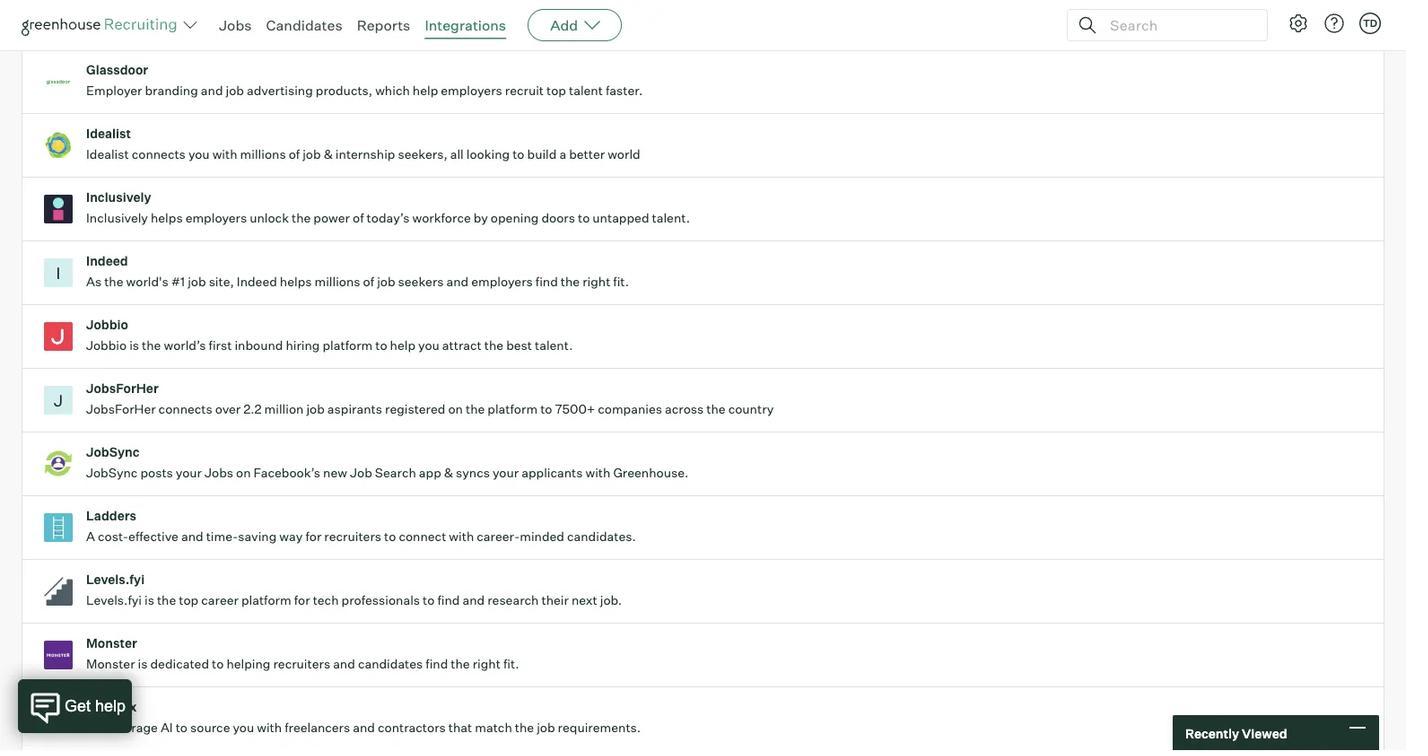 Task type: vqa. For each thing, say whether or not it's contained in the screenshot.
Bulk Import
no



Task type: describe. For each thing, give the bounding box(es) containing it.
the inside levels.fyi levels.fyi is the top career platform for tech professionals to find and research their next job.
[[157, 593, 176, 608]]

#1
[[171, 274, 185, 290]]

saving
[[238, 529, 277, 545]]

platform inside the "jobbio jobbio is the world's first inbound hiring platform to help you attract the best talent."
[[323, 338, 373, 353]]

help inside the "jobbio jobbio is the world's first inbound hiring platform to help you attract the best talent."
[[390, 338, 416, 353]]

world
[[608, 147, 641, 162]]

that
[[449, 720, 472, 736]]

faster.
[[606, 83, 643, 98]]

internship
[[336, 147, 395, 162]]

minded
[[520, 529, 565, 545]]

job
[[350, 465, 372, 481]]

find inside monster monster is dedicated to helping recruiters and candidates find the right fit.
[[426, 656, 448, 672]]

country
[[729, 402, 774, 417]]

with inside "jobsync jobsync posts your jobs on facebook's new job search app & syncs your applicants with greenhouse."
[[586, 465, 611, 481]]

is for levels.fyi
[[145, 593, 154, 608]]

a
[[560, 147, 567, 162]]

viewed
[[1243, 726, 1288, 741]]

jobsync jobsync posts your jobs on facebook's new job search app & syncs your applicants with greenhouse.
[[86, 445, 689, 481]]

td button
[[1357, 9, 1385, 38]]

with inside ladders a cost-effective and time-saving way for recruiters to connect with career-minded candidates.
[[449, 529, 474, 545]]

add
[[550, 16, 578, 34]]

world's
[[126, 274, 169, 290]]

on inside "jobsync jobsync posts your jobs on facebook's new job search app & syncs your applicants with greenhouse."
[[236, 465, 251, 481]]

reports
[[357, 16, 411, 34]]

jobs link
[[219, 16, 252, 34]]

opening
[[491, 210, 539, 226]]

periodix
[[86, 700, 137, 715]]

remote
[[352, 19, 394, 35]]

fit. inside indeed as the world's #1 job site, indeed helps millions of job seekers and employers find the right fit.
[[614, 274, 629, 290]]

td
[[1364, 17, 1378, 29]]

the inside inclusively inclusively helps employers unlock the power of today's workforce by opening doors to untapped talent.
[[292, 210, 311, 226]]

integrations link
[[425, 16, 506, 34]]

products,
[[316, 83, 373, 98]]

of inside inclusively inclusively helps employers unlock the power of today's workforce by opening doors to untapped talent.
[[353, 210, 364, 226]]

employer
[[86, 83, 142, 98]]

inclusively inclusively helps employers unlock the power of today's workforce by opening doors to untapped talent.
[[86, 190, 690, 226]]

j
[[54, 391, 63, 410]]

the inside monster monster is dedicated to helping recruiters and candidates find the right fit.
[[451, 656, 470, 672]]

research
[[488, 593, 539, 608]]

tech
[[313, 593, 339, 608]]

openings.
[[487, 19, 546, 35]]

to inside the "jobbio jobbio is the world's first inbound hiring platform to help you attract the best talent."
[[376, 338, 387, 353]]

idealist idealist​ connects you with millions of job & internship seekers, all looking to build a better world
[[86, 126, 641, 162]]

jobsforher jobsforher connects over 2.2 million job aspirants registered on the platform to 7500+ companies across the country
[[86, 381, 774, 417]]

for for tech
[[294, 593, 310, 608]]

& inside idealist idealist​ connects you with millions of job & internship seekers, all looking to build a better world
[[324, 147, 333, 162]]

1 jobsync from the top
[[86, 445, 140, 460]]

of inside idealist idealist​ connects you with millions of job & internship seekers, all looking to build a better world
[[289, 147, 300, 162]]

1 vertical spatial indeed
[[237, 274, 277, 290]]

and inside glassdoor employer branding and job advertising products, which help employers recruit top talent faster.
[[201, 83, 223, 98]]

0 horizontal spatial your
[[176, 465, 202, 481]]

their
[[542, 593, 569, 608]]

as
[[86, 274, 102, 290]]

facebook's
[[254, 465, 321, 481]]

time-
[[206, 529, 238, 545]]

million
[[264, 402, 304, 417]]

you inside idealist idealist​ connects you with millions of job & internship seekers, all looking to build a better world
[[188, 147, 210, 162]]

unlock
[[250, 210, 289, 226]]

to inside "a better way to find great candidates for your remote and flexible job openings." link
[[163, 19, 174, 35]]

and inside indeed as the world's #1 job site, indeed helps millions of job seekers and employers find the right fit.
[[447, 274, 469, 290]]

the down doors
[[561, 274, 580, 290]]

you inside the "jobbio jobbio is the world's first inbound hiring platform to help you attract the best talent."
[[418, 338, 440, 353]]

branding
[[145, 83, 198, 98]]

across
[[665, 402, 704, 417]]

talent
[[569, 83, 603, 98]]

helps inside indeed as the world's #1 job site, indeed helps millions of job seekers and employers find the right fit.
[[280, 274, 312, 290]]

by
[[474, 210, 488, 226]]

aspirants
[[328, 402, 382, 417]]

millions inside indeed as the world's #1 job site, indeed helps millions of job seekers and employers find the right fit.
[[315, 274, 361, 290]]

employers inside indeed as the world's #1 job site, indeed helps millions of job seekers and employers find the right fit.
[[472, 274, 533, 290]]

1 jobsforher from the top
[[86, 381, 159, 397]]

connect
[[399, 529, 447, 545]]

levels.fyi levels.fyi is the top career platform for tech professionals to find and research their next job.
[[86, 572, 622, 608]]

registered
[[385, 402, 446, 417]]

integrations
[[425, 16, 506, 34]]

to inside inclusively inclusively helps employers unlock the power of today's workforce by opening doors to untapped talent.
[[578, 210, 590, 226]]

job inside periodix we leverage ai to source you with freelancers and contractors that match the job requirements.
[[537, 720, 555, 736]]

job inside idealist idealist​ connects you with millions of job & internship seekers, all looking to build a better world
[[303, 147, 321, 162]]

glassdoor
[[86, 62, 148, 78]]

next
[[572, 593, 598, 608]]

employers inside glassdoor employer branding and job advertising products, which help employers recruit top talent faster.
[[441, 83, 503, 98]]

and inside periodix we leverage ai to source you with freelancers and contractors that match the job requirements.
[[353, 720, 375, 736]]

recently viewed
[[1186, 726, 1288, 741]]

indeed as the world's #1 job site, indeed helps millions of job seekers and employers find the right fit.
[[86, 253, 629, 290]]

0 horizontal spatial candidates
[[236, 19, 301, 35]]

candidates
[[266, 16, 343, 34]]

world's
[[164, 338, 206, 353]]

reports link
[[357, 16, 411, 34]]

2 jobbio from the top
[[86, 338, 127, 353]]

to inside periodix we leverage ai to source you with freelancers and contractors that match the job requirements.
[[176, 720, 188, 736]]

greenhouse.
[[614, 465, 689, 481]]

recruiters inside monster monster is dedicated to helping recruiters and candidates find the right fit.
[[273, 656, 330, 672]]

to inside monster monster is dedicated to helping recruiters and candidates find the right fit.
[[212, 656, 224, 672]]

jobbio jobbio is the world's first inbound hiring platform to help you attract the best talent.
[[86, 317, 573, 353]]

the left best
[[485, 338, 504, 353]]

ai
[[161, 720, 173, 736]]

today's
[[367, 210, 410, 226]]

platform inside jobsforher jobsforher connects over 2.2 million job aspirants registered on the platform to 7500+ companies across the country
[[488, 402, 538, 417]]

1 inclusively from the top
[[86, 190, 151, 205]]

ladders a cost-effective and time-saving way for recruiters to connect with career-minded candidates.
[[86, 508, 636, 545]]

for inside ladders a cost-effective and time-saving way for recruiters to connect with career-minded candidates.
[[306, 529, 322, 545]]

the right 'across' in the bottom of the page
[[707, 402, 726, 417]]

idealist​
[[86, 147, 129, 162]]

helps inside inclusively inclusively helps employers unlock the power of today's workforce by opening doors to untapped talent.
[[151, 210, 183, 226]]

1 a from the top
[[86, 19, 95, 35]]

i
[[56, 263, 61, 283]]

search
[[375, 465, 416, 481]]

career
[[201, 593, 239, 608]]

match
[[475, 720, 512, 736]]

job.
[[600, 593, 622, 608]]

2.2
[[244, 402, 262, 417]]

idealist
[[86, 126, 131, 142]]

right inside indeed as the world's #1 job site, indeed helps millions of job seekers and employers find the right fit.
[[583, 274, 611, 290]]

glassdoor employer branding and job advertising products, which help employers recruit top talent faster.
[[86, 62, 643, 98]]

best
[[507, 338, 532, 353]]

job right flexible
[[466, 19, 485, 35]]

0 horizontal spatial better
[[98, 19, 134, 35]]

career-
[[477, 529, 520, 545]]

connects for idealist
[[132, 147, 186, 162]]

applicants
[[522, 465, 583, 481]]

a better way to find great candidates for your remote and flexible job openings. link
[[22, 0, 1384, 50]]

posts
[[140, 465, 173, 481]]

you inside periodix we leverage ai to source you with freelancers and contractors that match the job requirements.
[[233, 720, 254, 736]]



Task type: locate. For each thing, give the bounding box(es) containing it.
build
[[528, 147, 557, 162]]

jobs right posts
[[205, 465, 233, 481]]

better inside idealist idealist​ connects you with millions of job & internship seekers, all looking to build a better world
[[569, 147, 605, 162]]

2 horizontal spatial platform
[[488, 402, 538, 417]]

fit. down untapped
[[614, 274, 629, 290]]

to up aspirants
[[376, 338, 387, 353]]

platform right career
[[241, 593, 292, 608]]

jobs left candidates
[[219, 16, 252, 34]]

1 jobbio from the top
[[86, 317, 128, 333]]

better up glassdoor
[[98, 19, 134, 35]]

&
[[324, 147, 333, 162], [444, 465, 453, 481]]

Search text field
[[1106, 12, 1252, 38]]

with inside idealist idealist​ connects you with millions of job & internship seekers, all looking to build a better world
[[212, 147, 238, 162]]

employers inside inclusively inclusively helps employers unlock the power of today's workforce by opening doors to untapped talent.
[[186, 210, 247, 226]]

2 vertical spatial for
[[294, 593, 310, 608]]

the inside periodix we leverage ai to source you with freelancers and contractors that match the job requirements.
[[515, 720, 534, 736]]

1 levels.fyi from the top
[[86, 572, 145, 588]]

job
[[466, 19, 485, 35], [226, 83, 244, 98], [303, 147, 321, 162], [188, 274, 206, 290], [377, 274, 396, 290], [307, 402, 325, 417], [537, 720, 555, 736]]

2 vertical spatial employers
[[472, 274, 533, 290]]

requirements.
[[558, 720, 641, 736]]

employers left unlock
[[186, 210, 247, 226]]

is inside levels.fyi levels.fyi is the top career platform for tech professionals to find and research their next job.
[[145, 593, 154, 608]]

help inside glassdoor employer branding and job advertising products, which help employers recruit top talent faster.
[[413, 83, 438, 98]]

1 vertical spatial is
[[145, 593, 154, 608]]

to inside levels.fyi levels.fyi is the top career platform for tech professionals to find and research their next job.
[[423, 593, 435, 608]]

talent. for jobbio is the world's first inbound hiring platform to help you attract the best talent.
[[535, 338, 573, 353]]

0 vertical spatial platform
[[323, 338, 373, 353]]

of inside indeed as the world's #1 job site, indeed helps millions of job seekers and employers find the right fit.
[[363, 274, 374, 290]]

right inside monster monster is dedicated to helping recruiters and candidates find the right fit.
[[473, 656, 501, 672]]

find left "great"
[[177, 19, 200, 35]]

1 vertical spatial you
[[418, 338, 440, 353]]

top
[[547, 83, 567, 98], [179, 593, 199, 608]]

to inside ladders a cost-effective and time-saving way for recruiters to connect with career-minded candidates.
[[384, 529, 396, 545]]

0 vertical spatial jobsync
[[86, 445, 140, 460]]

to left build
[[513, 147, 525, 162]]

0 vertical spatial jobbio
[[86, 317, 128, 333]]

connects inside idealist idealist​ connects you with millions of job & internship seekers, all looking to build a better world
[[132, 147, 186, 162]]

workforce
[[412, 210, 471, 226]]

way inside "a better way to find great candidates for your remote and flexible job openings." link
[[136, 19, 160, 35]]

advertising
[[247, 83, 313, 98]]

0 vertical spatial jobs
[[219, 16, 252, 34]]

recruiters
[[324, 529, 382, 545], [273, 656, 330, 672]]

levels.fyi
[[86, 572, 145, 588], [86, 593, 142, 608]]

to right doors
[[578, 210, 590, 226]]

the up that
[[451, 656, 470, 672]]

is down effective
[[145, 593, 154, 608]]

helps up the "jobbio jobbio is the world's first inbound hiring platform to help you attract the best talent."
[[280, 274, 312, 290]]

a better way to find great candidates for your remote and flexible job openings.
[[86, 19, 546, 35]]

0 vertical spatial a
[[86, 19, 95, 35]]

for left remote
[[304, 19, 320, 35]]

0 vertical spatial you
[[188, 147, 210, 162]]

1 horizontal spatial talent.
[[652, 210, 690, 226]]

configure image
[[1288, 13, 1310, 34]]

1 horizontal spatial you
[[233, 720, 254, 736]]

the left career
[[157, 593, 176, 608]]

the
[[292, 210, 311, 226], [104, 274, 123, 290], [561, 274, 580, 290], [142, 338, 161, 353], [485, 338, 504, 353], [466, 402, 485, 417], [707, 402, 726, 417], [157, 593, 176, 608], [451, 656, 470, 672], [515, 720, 534, 736]]

0 vertical spatial for
[[304, 19, 320, 35]]

and inside levels.fyi levels.fyi is the top career platform for tech professionals to find and research their next job.
[[463, 593, 485, 608]]

jobsforher
[[86, 381, 159, 397], [86, 402, 156, 417]]

hiring
[[286, 338, 320, 353]]

0 vertical spatial connects
[[132, 147, 186, 162]]

0 vertical spatial levels.fyi
[[86, 572, 145, 588]]

recently
[[1186, 726, 1240, 741]]

great
[[202, 19, 233, 35]]

talent. inside the "jobbio jobbio is the world's first inbound hiring platform to help you attract the best talent."
[[535, 338, 573, 353]]

1 vertical spatial better
[[569, 147, 605, 162]]

the right registered
[[466, 402, 485, 417]]

your right posts
[[176, 465, 202, 481]]

1 vertical spatial recruiters
[[273, 656, 330, 672]]

find left research
[[438, 593, 460, 608]]

& inside "jobsync jobsync posts your jobs on facebook's new job search app & syncs your applicants with greenhouse."
[[444, 465, 453, 481]]

of down advertising
[[289, 147, 300, 162]]

employers left recruit
[[441, 83, 503, 98]]

& left internship
[[324, 147, 333, 162]]

to left "great"
[[163, 19, 174, 35]]

help
[[413, 83, 438, 98], [390, 338, 416, 353]]

jobsync
[[86, 445, 140, 460], [86, 465, 138, 481]]

1 vertical spatial connects
[[159, 402, 213, 417]]

1 horizontal spatial indeed
[[237, 274, 277, 290]]

1 horizontal spatial better
[[569, 147, 605, 162]]

talent.
[[652, 210, 690, 226], [535, 338, 573, 353]]

platform
[[323, 338, 373, 353], [488, 402, 538, 417], [241, 593, 292, 608]]

app
[[419, 465, 442, 481]]

looking
[[467, 147, 510, 162]]

1 horizontal spatial right
[[583, 274, 611, 290]]

syncs
[[456, 465, 490, 481]]

1 horizontal spatial helps
[[280, 274, 312, 290]]

job left advertising
[[226, 83, 244, 98]]

1 vertical spatial employers
[[186, 210, 247, 226]]

you right "source"
[[233, 720, 254, 736]]

job left the seekers in the top of the page
[[377, 274, 396, 290]]

millions up unlock
[[240, 147, 286, 162]]

is left dedicated
[[138, 656, 148, 672]]

1 vertical spatial top
[[179, 593, 199, 608]]

connects right idealist​
[[132, 147, 186, 162]]

candidates
[[236, 19, 301, 35], [358, 656, 423, 672]]

right
[[583, 274, 611, 290], [473, 656, 501, 672]]

to right professionals
[[423, 593, 435, 608]]

talent. right best
[[535, 338, 573, 353]]

the left world's
[[142, 338, 161, 353]]

top inside levels.fyi levels.fyi is the top career platform for tech professionals to find and research their next job.
[[179, 593, 199, 608]]

a up glassdoor
[[86, 19, 95, 35]]

job left internship
[[303, 147, 321, 162]]

monster monster is dedicated to helping recruiters and candidates find the right fit.
[[86, 636, 520, 672]]

1 vertical spatial help
[[390, 338, 416, 353]]

2 horizontal spatial your
[[493, 465, 519, 481]]

platform left 7500+ at the left of page
[[488, 402, 538, 417]]

td button
[[1360, 13, 1382, 34]]

professionals
[[342, 593, 420, 608]]

ladders
[[86, 508, 137, 524]]

2 horizontal spatial you
[[418, 338, 440, 353]]

1 vertical spatial levels.fyi
[[86, 593, 142, 608]]

and right remote
[[397, 19, 419, 35]]

1 vertical spatial talent.
[[535, 338, 573, 353]]

way up glassdoor
[[136, 19, 160, 35]]

0 vertical spatial jobsforher
[[86, 381, 159, 397]]

platform right the hiring
[[323, 338, 373, 353]]

2 vertical spatial you
[[233, 720, 254, 736]]

0 vertical spatial helps
[[151, 210, 183, 226]]

to
[[163, 19, 174, 35], [513, 147, 525, 162], [578, 210, 590, 226], [376, 338, 387, 353], [541, 402, 553, 417], [384, 529, 396, 545], [423, 593, 435, 608], [212, 656, 224, 672], [176, 720, 188, 736]]

1 vertical spatial of
[[353, 210, 364, 226]]

1 horizontal spatial on
[[448, 402, 463, 417]]

find inside levels.fyi levels.fyi is the top career platform for tech professionals to find and research their next job.
[[438, 593, 460, 608]]

power
[[314, 210, 350, 226]]

to left connect
[[384, 529, 396, 545]]

job inside glassdoor employer branding and job advertising products, which help employers recruit top talent faster.
[[226, 83, 244, 98]]

0 vertical spatial inclusively
[[86, 190, 151, 205]]

0 vertical spatial indeed
[[86, 253, 128, 269]]

1 vertical spatial fit.
[[504, 656, 520, 672]]

of right power
[[353, 210, 364, 226]]

job right the match
[[537, 720, 555, 736]]

0 horizontal spatial fit.
[[504, 656, 520, 672]]

contractors
[[378, 720, 446, 736]]

we
[[86, 720, 105, 736]]

and up periodix we leverage ai to source you with freelancers and contractors that match the job requirements.
[[333, 656, 355, 672]]

0 horizontal spatial top
[[179, 593, 199, 608]]

0 vertical spatial help
[[413, 83, 438, 98]]

recruiters right helping
[[273, 656, 330, 672]]

over
[[215, 402, 241, 417]]

top left talent
[[547, 83, 567, 98]]

inbound
[[235, 338, 283, 353]]

and
[[397, 19, 419, 35], [201, 83, 223, 98], [447, 274, 469, 290], [181, 529, 203, 545], [463, 593, 485, 608], [333, 656, 355, 672], [353, 720, 375, 736]]

right up the match
[[473, 656, 501, 672]]

a
[[86, 19, 95, 35], [86, 529, 95, 545]]

help left attract
[[390, 338, 416, 353]]

indeed up as
[[86, 253, 128, 269]]

you
[[188, 147, 210, 162], [418, 338, 440, 353], [233, 720, 254, 736]]

top inside glassdoor employer branding and job advertising products, which help employers recruit top talent faster.
[[547, 83, 567, 98]]

1 vertical spatial &
[[444, 465, 453, 481]]

jobbio
[[86, 317, 128, 333], [86, 338, 127, 353]]

1 vertical spatial jobsforher
[[86, 402, 156, 417]]

2 vertical spatial is
[[138, 656, 148, 672]]

cost-
[[98, 529, 128, 545]]

find
[[177, 19, 200, 35], [536, 274, 558, 290], [438, 593, 460, 608], [426, 656, 448, 672]]

to right the ai
[[176, 720, 188, 736]]

with inside periodix we leverage ai to source you with freelancers and contractors that match the job requirements.
[[257, 720, 282, 736]]

indeed
[[86, 253, 128, 269], [237, 274, 277, 290]]

1 horizontal spatial millions
[[315, 274, 361, 290]]

jobs inside "jobsync jobsync posts your jobs on facebook's new job search app & syncs your applicants with greenhouse."
[[205, 465, 233, 481]]

recruiters inside ladders a cost-effective and time-saving way for recruiters to connect with career-minded candidates.
[[324, 529, 382, 545]]

candidates.
[[567, 529, 636, 545]]

0 vertical spatial right
[[583, 274, 611, 290]]

for left tech
[[294, 593, 310, 608]]

indeed right site,
[[237, 274, 277, 290]]

2 monster from the top
[[86, 656, 135, 672]]

to inside jobsforher jobsforher connects over 2.2 million job aspirants registered on the platform to 7500+ companies across the country
[[541, 402, 553, 417]]

periodix we leverage ai to source you with freelancers and contractors that match the job requirements.
[[86, 700, 641, 736]]

2 a from the top
[[86, 529, 95, 545]]

connects
[[132, 147, 186, 162], [159, 402, 213, 417]]

1 horizontal spatial candidates
[[358, 656, 423, 672]]

and left research
[[463, 593, 485, 608]]

0 horizontal spatial on
[[236, 465, 251, 481]]

way right saving
[[280, 529, 303, 545]]

for for your
[[304, 19, 320, 35]]

1 horizontal spatial your
[[323, 19, 349, 35]]

0 horizontal spatial you
[[188, 147, 210, 162]]

0 vertical spatial fit.
[[614, 274, 629, 290]]

leverage
[[108, 720, 158, 736]]

0 vertical spatial candidates
[[236, 19, 301, 35]]

and right branding
[[201, 83, 223, 98]]

fit. down research
[[504, 656, 520, 672]]

candidates inside monster monster is dedicated to helping recruiters and candidates find the right fit.
[[358, 656, 423, 672]]

connects for jobsforher
[[159, 402, 213, 417]]

0 vertical spatial is
[[129, 338, 139, 353]]

0 vertical spatial recruiters
[[324, 529, 382, 545]]

job inside jobsforher jobsforher connects over 2.2 million job aspirants registered on the platform to 7500+ companies across the country
[[307, 402, 325, 417]]

talent. for inclusively helps employers unlock the power of today's workforce by opening doors to untapped talent.
[[652, 210, 690, 226]]

0 horizontal spatial helps
[[151, 210, 183, 226]]

2 vertical spatial of
[[363, 274, 374, 290]]

0 vertical spatial monster
[[86, 636, 137, 652]]

1 vertical spatial platform
[[488, 402, 538, 417]]

1 monster from the top
[[86, 636, 137, 652]]

the left power
[[292, 210, 311, 226]]

is left world's
[[129, 338, 139, 353]]

2 vertical spatial platform
[[241, 593, 292, 608]]

and right freelancers
[[353, 720, 375, 736]]

untapped
[[593, 210, 650, 226]]

1 vertical spatial jobsync
[[86, 465, 138, 481]]

you down branding
[[188, 147, 210, 162]]

0 horizontal spatial &
[[324, 147, 333, 162]]

0 vertical spatial talent.
[[652, 210, 690, 226]]

a inside ladders a cost-effective and time-saving way for recruiters to connect with career-minded candidates.
[[86, 529, 95, 545]]

1 horizontal spatial &
[[444, 465, 453, 481]]

1 vertical spatial inclusively
[[86, 210, 148, 226]]

the right the match
[[515, 720, 534, 736]]

dedicated
[[150, 656, 209, 672]]

1 vertical spatial candidates
[[358, 656, 423, 672]]

talent. inside inclusively inclusively helps employers unlock the power of today's workforce by opening doors to untapped talent.
[[652, 210, 690, 226]]

better right a
[[569, 147, 605, 162]]

better
[[98, 19, 134, 35], [569, 147, 605, 162]]

your right syncs
[[493, 465, 519, 481]]

and right the seekers in the top of the page
[[447, 274, 469, 290]]

1 vertical spatial helps
[[280, 274, 312, 290]]

1 vertical spatial way
[[280, 529, 303, 545]]

the right as
[[104, 274, 123, 290]]

new
[[323, 465, 347, 481]]

platform inside levels.fyi levels.fyi is the top career platform for tech professionals to find and research their next job.
[[241, 593, 292, 608]]

doors
[[542, 210, 575, 226]]

for inside levels.fyi levels.fyi is the top career platform for tech professionals to find and research their next job.
[[294, 593, 310, 608]]

1 horizontal spatial platform
[[323, 338, 373, 353]]

1 vertical spatial on
[[236, 465, 251, 481]]

is for jobbio
[[129, 338, 139, 353]]

recruit
[[505, 83, 544, 98]]

millions inside idealist idealist​ connects you with millions of job & internship seekers, all looking to build a better world
[[240, 147, 286, 162]]

1 vertical spatial millions
[[315, 274, 361, 290]]

1 horizontal spatial top
[[547, 83, 567, 98]]

connects left "over"
[[159, 402, 213, 417]]

0 horizontal spatial right
[[473, 656, 501, 672]]

for right saving
[[306, 529, 322, 545]]

and left time-
[[181, 529, 203, 545]]

on right registered
[[448, 402, 463, 417]]

on inside jobsforher jobsforher connects over 2.2 million job aspirants registered on the platform to 7500+ companies across the country
[[448, 402, 463, 417]]

seekers
[[398, 274, 444, 290]]

0 vertical spatial on
[[448, 402, 463, 417]]

of left the seekers in the top of the page
[[363, 274, 374, 290]]

1 vertical spatial a
[[86, 529, 95, 545]]

0 vertical spatial &
[[324, 147, 333, 162]]

to left helping
[[212, 656, 224, 672]]

site,
[[209, 274, 234, 290]]

0 vertical spatial way
[[136, 19, 160, 35]]

1 vertical spatial monster
[[86, 656, 135, 672]]

and inside ladders a cost-effective and time-saving way for recruiters to connect with career-minded candidates.
[[181, 529, 203, 545]]

talent. right untapped
[[652, 210, 690, 226]]

and inside "a better way to find great candidates for your remote and flexible job openings." link
[[397, 19, 419, 35]]

and inside monster monster is dedicated to helping recruiters and candidates find the right fit.
[[333, 656, 355, 672]]

0 horizontal spatial millions
[[240, 147, 286, 162]]

fit. inside monster monster is dedicated to helping recruiters and candidates find the right fit.
[[504, 656, 520, 672]]

2 levels.fyi from the top
[[86, 593, 142, 608]]

candidates link
[[266, 16, 343, 34]]

2 inclusively from the top
[[86, 210, 148, 226]]

help right which
[[413, 83, 438, 98]]

top left career
[[179, 593, 199, 608]]

0 vertical spatial millions
[[240, 147, 286, 162]]

candidates up periodix we leverage ai to source you with freelancers and contractors that match the job requirements.
[[358, 656, 423, 672]]

1 horizontal spatial way
[[280, 529, 303, 545]]

0 horizontal spatial platform
[[241, 593, 292, 608]]

you left attract
[[418, 338, 440, 353]]

greenhouse recruiting image
[[22, 14, 183, 36]]

your left remote
[[323, 19, 349, 35]]

1 vertical spatial for
[[306, 529, 322, 545]]

all
[[450, 147, 464, 162]]

is for monster
[[138, 656, 148, 672]]

source
[[190, 720, 230, 736]]

connects inside jobsforher jobsforher connects over 2.2 million job aspirants registered on the platform to 7500+ companies across the country
[[159, 402, 213, 417]]

1 vertical spatial right
[[473, 656, 501, 672]]

a left cost-
[[86, 529, 95, 545]]

add button
[[528, 9, 622, 41]]

freelancers
[[285, 720, 350, 736]]

job right million
[[307, 402, 325, 417]]

0 horizontal spatial way
[[136, 19, 160, 35]]

on
[[448, 402, 463, 417], [236, 465, 251, 481]]

job right #1
[[188, 274, 206, 290]]

millions up the "jobbio jobbio is the world's first inbound hiring platform to help you attract the best talent."
[[315, 274, 361, 290]]

companies
[[598, 402, 663, 417]]

candidates right "great"
[[236, 19, 301, 35]]

0 vertical spatial top
[[547, 83, 567, 98]]

on left facebook's
[[236, 465, 251, 481]]

2 jobsync from the top
[[86, 465, 138, 481]]

way inside ladders a cost-effective and time-saving way for recruiters to connect with career-minded candidates.
[[280, 529, 303, 545]]

0 horizontal spatial indeed
[[86, 253, 128, 269]]

find up contractors
[[426, 656, 448, 672]]

2 jobsforher from the top
[[86, 402, 156, 417]]

inclusively
[[86, 190, 151, 205], [86, 210, 148, 226]]

1 vertical spatial jobs
[[205, 465, 233, 481]]

0 vertical spatial employers
[[441, 83, 503, 98]]

7500+
[[555, 402, 595, 417]]

0 horizontal spatial talent.
[[535, 338, 573, 353]]

helps up #1
[[151, 210, 183, 226]]

1 horizontal spatial fit.
[[614, 274, 629, 290]]

recruiters up levels.fyi levels.fyi is the top career platform for tech professionals to find and research their next job.
[[324, 529, 382, 545]]

to left 7500+ at the left of page
[[541, 402, 553, 417]]

0 vertical spatial better
[[98, 19, 134, 35]]

is inside the "jobbio jobbio is the world's first inbound hiring platform to help you attract the best talent."
[[129, 338, 139, 353]]

employers down opening
[[472, 274, 533, 290]]

flexible
[[421, 19, 464, 35]]

0 vertical spatial of
[[289, 147, 300, 162]]

to inside idealist idealist​ connects you with millions of job & internship seekers, all looking to build a better world
[[513, 147, 525, 162]]

jobs
[[219, 16, 252, 34], [205, 465, 233, 481]]

1 vertical spatial jobbio
[[86, 338, 127, 353]]

effective
[[128, 529, 179, 545]]

right down untapped
[[583, 274, 611, 290]]

is inside monster monster is dedicated to helping recruiters and candidates find the right fit.
[[138, 656, 148, 672]]

find inside indeed as the world's #1 job site, indeed helps millions of job seekers and employers find the right fit.
[[536, 274, 558, 290]]

find down doors
[[536, 274, 558, 290]]

& right app
[[444, 465, 453, 481]]



